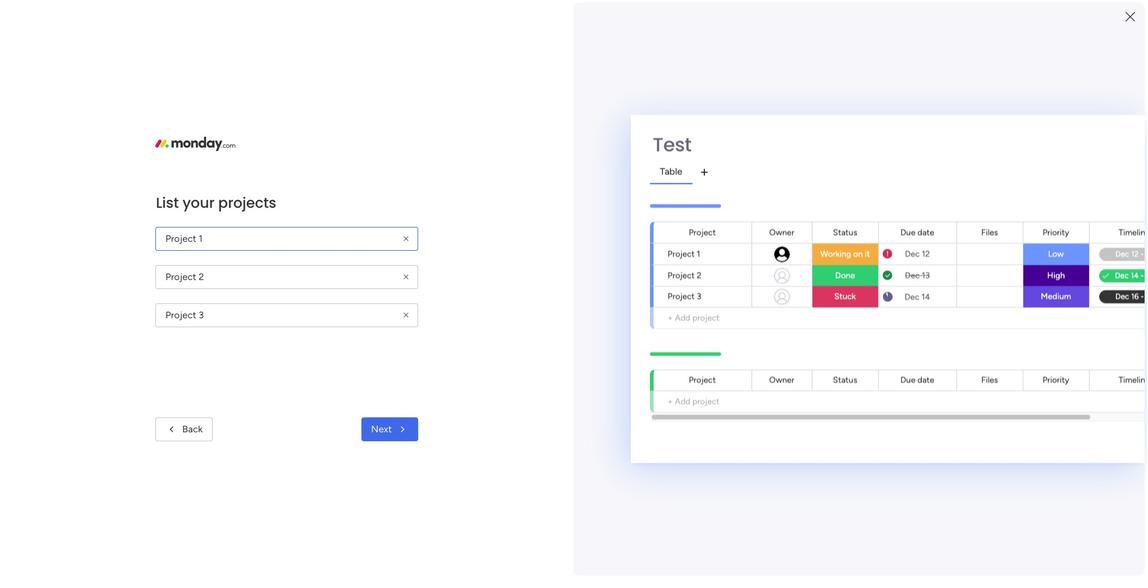 Task type: describe. For each thing, give the bounding box(es) containing it.
boost your workflow in minutes with ready-made templates
[[922, 375, 1077, 401]]

2 timeline from the top
[[1119, 375, 1148, 385]]

1 status from the top
[[833, 227, 858, 237]]

1 priority from the top
[[1043, 227, 1070, 237]]

install our mobile app
[[944, 211, 1033, 222]]

1 owner from the top
[[770, 227, 795, 237]]

our
[[970, 211, 985, 222]]

project management
[[253, 243, 345, 254]]

work management button
[[228, 373, 547, 425]]

one
[[706, 7, 721, 17]]

work for work management
[[292, 402, 311, 413]]

work management > main workspace
[[250, 262, 390, 273]]

2
[[697, 270, 702, 280]]

2 date from the top
[[918, 375, 935, 385]]

mobile
[[987, 211, 1014, 222]]

boost
[[922, 375, 947, 387]]

conference
[[566, 7, 612, 17]]

explore
[[966, 416, 998, 427]]

test
[[653, 131, 692, 158]]

ready-
[[922, 390, 950, 401]]

2 owner from the top
[[770, 375, 795, 385]]

install
[[944, 211, 968, 222]]

2 add from the top
[[675, 396, 691, 406]]

complete
[[932, 115, 980, 128]]

made
[[950, 390, 973, 401]]

join
[[480, 7, 497, 17]]

2 due date from the top
[[901, 375, 935, 385]]

workflow
[[970, 375, 1010, 387]]

list your projects
[[156, 193, 277, 212]]

in inside boost your workflow in minutes with ready-made templates
[[1012, 375, 1020, 387]]

work for work management > main workspace
[[250, 262, 269, 273]]

templates image image
[[925, 282, 1083, 364]]

0 horizontal spatial learn
[[915, 455, 938, 466]]

click
[[723, 7, 741, 17]]

&
[[941, 455, 947, 466]]

management for work management > main workspace
[[271, 262, 320, 273]]

project for project 2
[[668, 270, 695, 280]]

app
[[1017, 211, 1033, 222]]

project for project management
[[253, 243, 285, 254]]

project 3
[[668, 291, 702, 302]]

2 status from the top
[[833, 375, 858, 385]]

register
[[661, 7, 695, 17]]

getting started learn how monday.com works
[[962, 489, 1075, 513]]

templates inside boost your workflow in minutes with ready-made templates
[[976, 390, 1019, 401]]

learn inside 'getting started learn how monday.com works'
[[962, 503, 982, 513]]

1 timeline from the top
[[1119, 227, 1148, 237]]

complete your profile
[[932, 115, 1039, 128]]

→
[[744, 7, 753, 17]]

for
[[510, 7, 522, 17]]

back
[[182, 424, 203, 435]]

lottie animation element
[[576, 53, 912, 98]]

2 + from the top
[[668, 396, 673, 406]]

register in one click → link
[[661, 7, 753, 17]]

2 due from the top
[[901, 375, 916, 385]]

your for list
[[183, 193, 215, 212]]

add to favorites image
[[374, 242, 386, 254]]

your for boost
[[949, 375, 968, 387]]

explore templates button
[[922, 410, 1087, 434]]

workspaces navigation
[[8, 140, 117, 159]]

started
[[993, 489, 1021, 499]]



Task type: locate. For each thing, give the bounding box(es) containing it.
dapulse x slim image
[[1076, 111, 1090, 125]]

1 vertical spatial learn
[[962, 503, 982, 513]]

1 files from the top
[[982, 227, 999, 237]]

list
[[156, 193, 179, 212]]

explore templates
[[966, 416, 1043, 427]]

1 + add project from the top
[[668, 313, 720, 323]]

1 vertical spatial templates
[[1000, 416, 1043, 427]]

✨
[[466, 7, 478, 17]]

getting started element
[[915, 477, 1094, 525]]

1 vertical spatial + add project
[[668, 396, 720, 406]]

3
[[697, 291, 702, 302]]

public board image
[[236, 242, 249, 255]]

management down project management at the top of the page
[[271, 262, 320, 273]]

2 project from the top
[[693, 396, 720, 406]]

1 vertical spatial in
[[1012, 375, 1020, 387]]

+
[[668, 313, 673, 323], [668, 396, 673, 406]]

templates right 'explore'
[[1000, 416, 1043, 427]]

templates down workflow
[[976, 390, 1019, 401]]

files
[[982, 227, 999, 237], [982, 375, 999, 385]]

0 vertical spatial add
[[675, 313, 691, 323]]

learn & get inspired
[[915, 455, 1000, 466]]

management inside "button"
[[313, 402, 366, 413]]

0 vertical spatial your
[[183, 193, 215, 212]]

0 vertical spatial in
[[697, 7, 704, 17]]

1 vertical spatial due
[[901, 375, 916, 385]]

project
[[693, 313, 720, 323], [693, 396, 720, 406]]

1 vertical spatial status
[[833, 375, 858, 385]]

1 vertical spatial owner
[[770, 375, 795, 385]]

priority
[[1043, 227, 1070, 237], [1043, 375, 1070, 385]]

work inside "button"
[[292, 402, 311, 413]]

1 project from the top
[[693, 313, 720, 323]]

learn
[[915, 455, 938, 466], [962, 503, 982, 513]]

in left minutes
[[1012, 375, 1020, 387]]

2 priority from the top
[[1043, 375, 1070, 385]]

0 vertical spatial files
[[982, 227, 999, 237]]

0 horizontal spatial your
[[183, 193, 215, 212]]

management
[[271, 262, 320, 273], [313, 402, 366, 413]]

None text field
[[155, 227, 418, 251], [155, 303, 418, 327], [155, 227, 418, 251], [155, 303, 418, 327]]

our
[[524, 7, 537, 17]]

1 vertical spatial files
[[982, 375, 999, 385]]

0 vertical spatial status
[[833, 227, 858, 237]]

management
[[287, 243, 345, 254]]

inspired
[[966, 455, 1000, 466]]

us
[[499, 7, 508, 17]]

add
[[675, 313, 691, 323], [675, 396, 691, 406]]

management for work management
[[313, 402, 366, 413]]

1 due from the top
[[901, 227, 916, 237]]

next button
[[362, 418, 418, 442]]

learn down getting
[[962, 503, 982, 513]]

install our mobile app link
[[944, 210, 1094, 223]]

learn left &
[[915, 455, 938, 466]]

owner
[[770, 227, 795, 237], [770, 375, 795, 385]]

0 vertical spatial date
[[918, 227, 935, 237]]

in
[[697, 7, 704, 17], [1012, 375, 1020, 387]]

templates
[[976, 390, 1019, 401], [1000, 416, 1043, 427]]

works
[[1053, 503, 1075, 513]]

profile
[[1008, 115, 1039, 128]]

14th
[[632, 7, 650, 17]]

1 horizontal spatial learn
[[962, 503, 982, 513]]

2 + add project from the top
[[668, 396, 720, 406]]

how
[[985, 503, 1000, 513]]

register in one click →
[[661, 7, 753, 17]]

minutes
[[1022, 375, 1056, 387]]

0 vertical spatial timeline
[[1119, 227, 1148, 237]]

project
[[689, 227, 716, 237], [253, 243, 285, 254], [668, 249, 695, 259], [668, 270, 695, 280], [668, 291, 695, 302], [689, 375, 716, 385]]

1
[[697, 249, 701, 259]]

0 vertical spatial templates
[[976, 390, 1019, 401]]

status
[[833, 227, 858, 237], [833, 375, 858, 385]]

>
[[322, 262, 327, 273]]

due
[[901, 227, 916, 237], [901, 375, 916, 385]]

1 date from the top
[[918, 227, 935, 237]]

files down install our mobile app
[[982, 227, 999, 237]]

1 vertical spatial work
[[292, 402, 311, 413]]

your
[[183, 193, 215, 212], [949, 375, 968, 387]]

0 vertical spatial project
[[693, 313, 720, 323]]

timeline
[[1119, 227, 1148, 237], [1119, 375, 1148, 385]]

1 add from the top
[[675, 313, 691, 323]]

1 + from the top
[[668, 313, 673, 323]]

monday.com
[[1003, 503, 1051, 513]]

your inside boost your workflow in minutes with ready-made templates
[[949, 375, 968, 387]]

project for project 3
[[668, 291, 695, 302]]

1 vertical spatial management
[[313, 402, 366, 413]]

1 vertical spatial your
[[949, 375, 968, 387]]

online
[[540, 7, 564, 17]]

your up the 'made'
[[949, 375, 968, 387]]

2 files from the top
[[982, 375, 999, 385]]

0 vertical spatial due
[[901, 227, 916, 237]]

work
[[250, 262, 269, 273], [292, 402, 311, 413]]

your
[[983, 115, 1005, 128]]

in left one
[[697, 7, 704, 17]]

1 due date from the top
[[901, 227, 935, 237]]

with
[[1059, 375, 1077, 387]]

0 vertical spatial owner
[[770, 227, 795, 237]]

1 vertical spatial due date
[[901, 375, 935, 385]]

1 vertical spatial priority
[[1043, 375, 1070, 385]]

component image
[[236, 261, 246, 272]]

0 vertical spatial management
[[271, 262, 320, 273]]

0 vertical spatial learn
[[915, 455, 938, 466]]

1 vertical spatial +
[[668, 396, 673, 406]]

project for project 1
[[668, 249, 695, 259]]

projects
[[218, 193, 277, 212]]

main
[[329, 262, 347, 273]]

0 vertical spatial due date
[[901, 227, 935, 237]]

your right list
[[183, 193, 215, 212]]

None text field
[[155, 265, 418, 289]]

0 vertical spatial priority
[[1043, 227, 1070, 237]]

1 vertical spatial date
[[918, 375, 935, 385]]

1 vertical spatial add
[[675, 396, 691, 406]]

1 vertical spatial timeline
[[1119, 375, 1148, 385]]

project 2
[[668, 270, 702, 280]]

1 horizontal spatial work
[[292, 402, 311, 413]]

project 1
[[668, 249, 701, 259]]

help center element
[[915, 535, 1094, 579]]

0 horizontal spatial work
[[250, 262, 269, 273]]

workspace
[[349, 262, 390, 273]]

templates inside button
[[1000, 416, 1043, 427]]

work management
[[292, 402, 366, 413]]

1 vertical spatial project
[[693, 396, 720, 406]]

dec
[[614, 7, 630, 17]]

get
[[949, 455, 964, 466]]

getting
[[962, 489, 991, 499]]

0 vertical spatial +
[[668, 313, 673, 323]]

✨ join us for our online conference dec 14th
[[464, 7, 650, 17]]

next
[[371, 424, 392, 435]]

1 horizontal spatial in
[[1012, 375, 1020, 387]]

1 horizontal spatial your
[[949, 375, 968, 387]]

management up next 'button'
[[313, 402, 366, 413]]

0 vertical spatial work
[[250, 262, 269, 273]]

files up 'explore'
[[982, 375, 999, 385]]

0 vertical spatial + add project
[[668, 313, 720, 323]]

date
[[918, 227, 935, 237], [918, 375, 935, 385]]

+ add project
[[668, 313, 720, 323], [668, 396, 720, 406]]

0 horizontal spatial in
[[697, 7, 704, 17]]

logo image
[[155, 137, 236, 151]]

back button
[[155, 418, 213, 442]]

due date
[[901, 227, 935, 237], [901, 375, 935, 385]]



Task type: vqa. For each thing, say whether or not it's contained in the screenshot.
Main workspace 'Field'
no



